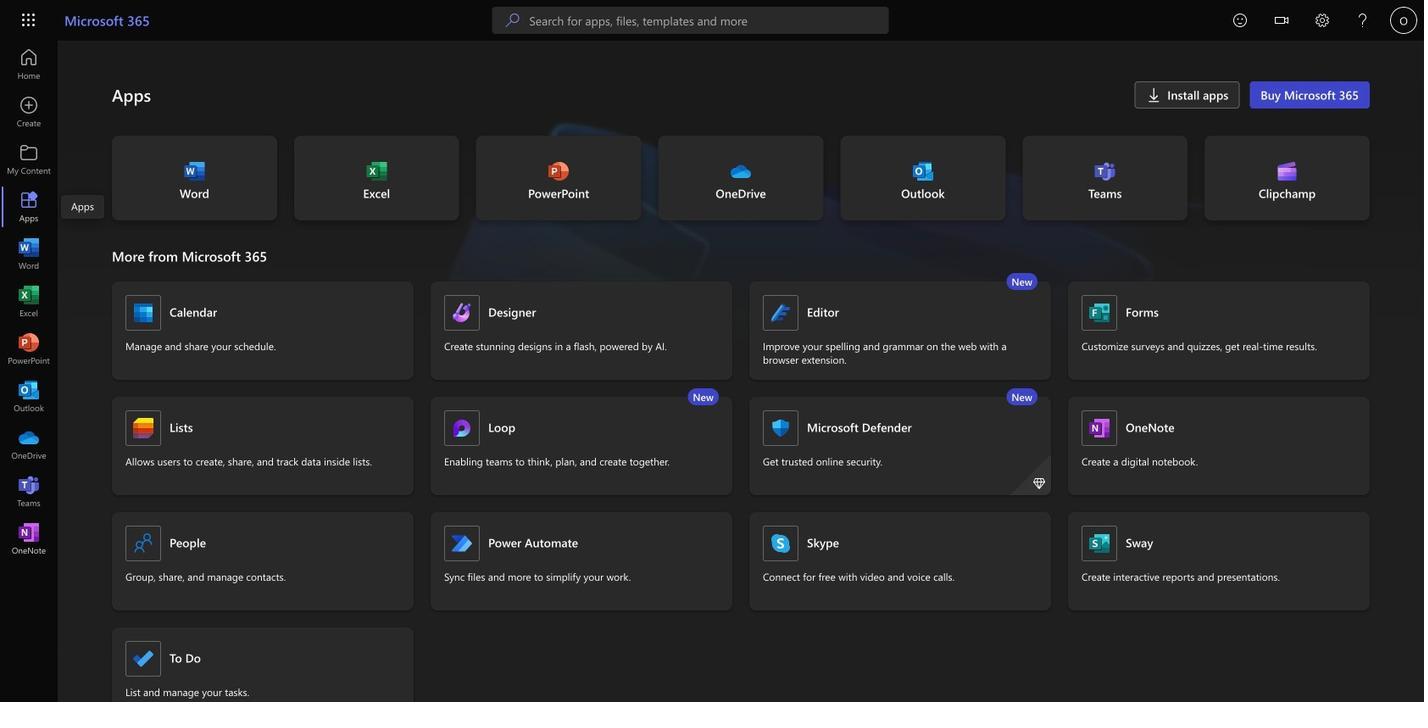 Task type: locate. For each thing, give the bounding box(es) containing it.
outlook image
[[20, 388, 37, 405]]

tooltip
[[61, 195, 104, 219]]

create image
[[20, 103, 37, 120]]

apps image
[[20, 198, 37, 215]]

powerpoint image
[[20, 341, 37, 358]]

navigation
[[0, 41, 58, 563]]

teams. meet, share, and chat.. element
[[1023, 136, 1188, 221]]

o image
[[1391, 7, 1418, 34]]

requires a microsoft 365 subscription image
[[1033, 477, 1047, 490]]

None search field
[[492, 7, 889, 34]]

application
[[0, 41, 1425, 702]]

powerpoint. easily make presentations.. element
[[476, 136, 642, 221]]

my content image
[[20, 151, 37, 168]]

banner
[[0, 0, 1425, 44]]



Task type: vqa. For each thing, say whether or not it's contained in the screenshot.
Outlook 'icon'
yes



Task type: describe. For each thing, give the bounding box(es) containing it.
outlook. email, schedule, and set tasks.. element
[[841, 136, 1006, 221]]

onedrive. safely store files, photos, and more.. element
[[659, 136, 824, 221]]

onedrive image
[[20, 436, 37, 453]]

excel image
[[20, 293, 37, 310]]

home image
[[20, 56, 37, 73]]

word image
[[20, 246, 37, 263]]

onenote image
[[20, 531, 37, 548]]

teams image
[[20, 483, 37, 500]]

clipchamp. make and edit videos.. element
[[1205, 136, 1371, 221]]

excel. budget, plan, and calculate.. element
[[294, 136, 459, 221]]

word. write, share, and make real time edits.. element
[[112, 136, 277, 221]]

Search box. Suggestions appear as you type. search field
[[530, 7, 889, 34]]



